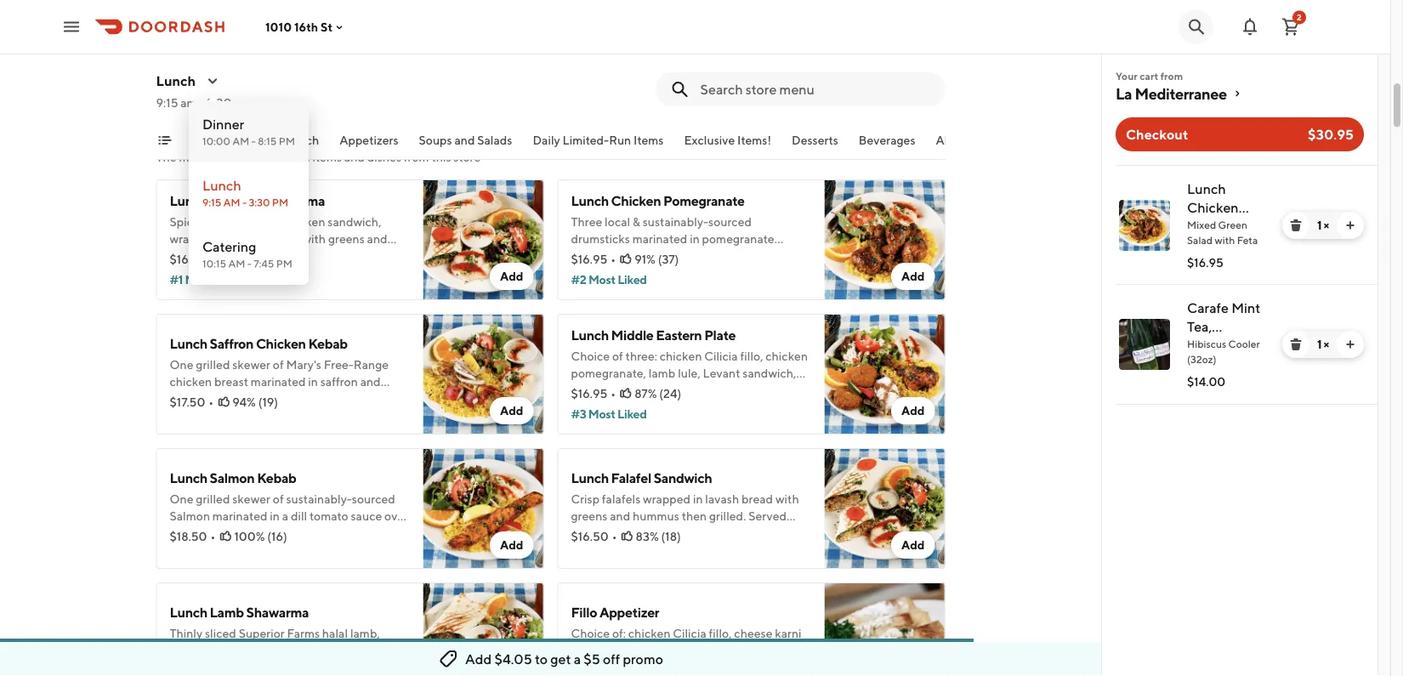 Task type: vqa. For each thing, say whether or not it's contained in the screenshot.
BEST to the left
no



Task type: describe. For each thing, give the bounding box(es) containing it.
ordered
[[267, 150, 310, 164]]

#2
[[571, 273, 586, 287]]

cart
[[1140, 70, 1159, 82]]

add one to cart image
[[1344, 338, 1357, 351]]

1010
[[265, 20, 292, 34]]

lunch down daily limited-run items button
[[571, 193, 609, 209]]

94%
[[232, 395, 256, 409]]

catering
[[202, 239, 256, 255]]

lunch chicken pomegranate inside 'list'
[[1187, 181, 1271, 234]]

chicken
[[628, 626, 671, 640]]

pomegranate inside lunch chicken pomegranate 'list'
[[1187, 218, 1271, 234]]

2
[[1297, 12, 1302, 22]]

1 vertical spatial kebab
[[257, 470, 296, 486]]

lunch salmon kebab
[[170, 470, 296, 486]]

add for lunch salmon kebab
[[500, 538, 523, 552]]

7:45
[[254, 258, 274, 270]]

daily
[[532, 133, 560, 147]]

choice
[[571, 626, 610, 640]]

9:15 am - 3:30 pm
[[156, 96, 251, 110]]

cheese
[[734, 626, 773, 640]]

• for lunch salmon kebab
[[211, 529, 216, 543]]

lunch left middle
[[571, 327, 609, 343]]

add $4.05 to get a $5 off promo
[[465, 651, 663, 667]]

pm for dinner
[[279, 135, 295, 147]]

lunch falafel sandwich image
[[825, 448, 945, 569]]

pm
[[234, 96, 251, 110]]

1010 16th st button
[[265, 20, 346, 34]]

popular items the most commonly ordered items and dishes from this store
[[156, 125, 481, 164]]

option group containing dinner
[[189, 101, 309, 285]]

alcohol
[[936, 133, 978, 147]]

sandwich
[[654, 470, 712, 486]]

• for lunch saffron chicken kebab
[[209, 395, 214, 409]]

items for popular items the most commonly ordered items and dishes from this store
[[224, 125, 270, 147]]

lunch lamb shawarma
[[170, 604, 309, 620]]

0 horizontal spatial pomegranate
[[663, 193, 745, 209]]

lunch up the ordered at the top left
[[285, 133, 319, 147]]

pm for lunch
[[272, 196, 288, 208]]

to
[[535, 651, 548, 667]]

beverages button
[[858, 132, 915, 159]]

commonly
[[208, 150, 265, 164]]

$4.05
[[495, 651, 532, 667]]

$16.50
[[571, 529, 609, 543]]

eastern
[[656, 327, 702, 343]]

salmon
[[210, 470, 255, 486]]

fillo appetizer image
[[825, 583, 945, 676]]

chicken right saffron
[[256, 336, 306, 352]]

none radio containing catering
[[189, 224, 309, 285]]

items!
[[737, 133, 771, 147]]

popular for popular items
[[192, 133, 233, 147]]

lunch salmon kebab image
[[423, 448, 544, 569]]

of:
[[612, 626, 626, 640]]

dinner 10:00 am - 8:15 pm
[[202, 116, 295, 147]]

add button for lunch middle eastern plate
[[891, 397, 935, 424]]

appetizers
[[339, 133, 398, 147]]

cilicia
[[673, 626, 707, 640]]

items
[[313, 150, 342, 164]]

exclusive items!
[[684, 133, 771, 147]]

91%
[[635, 252, 656, 266]]

add for lunch chicken shawerma
[[500, 269, 523, 283]]

$18.50 •
[[170, 529, 216, 543]]

beverages
[[858, 133, 915, 147]]

chicken down commonly
[[210, 193, 260, 209]]

$18.50
[[170, 529, 207, 543]]

lunch middle eastern plate
[[571, 327, 736, 343]]

lunch lamb shawarma image
[[423, 583, 544, 676]]

one
[[703, 643, 727, 657]]

0 vertical spatial 3:30
[[207, 96, 232, 110]]

lunch left the salmon
[[170, 470, 207, 486]]

with
[[1215, 234, 1235, 246]]

la mediterranee link
[[1116, 83, 1364, 104]]

• for lunch chicken shawerma
[[209, 252, 214, 266]]

soups and salads
[[419, 133, 512, 147]]

am for lunch
[[223, 196, 240, 208]]

lamb
[[210, 604, 244, 620]]

94% (19)
[[232, 395, 278, 409]]

$16.95 • for lunch chicken shawerma
[[170, 252, 214, 266]]

lunch chicken pomegranate list
[[1102, 165, 1378, 405]]

liked for pomegranate
[[618, 273, 647, 287]]

daily limited-run items button
[[532, 132, 663, 159]]

fillo
[[571, 604, 597, 620]]

add button for lunch salmon kebab
[[490, 532, 534, 559]]

88% (43)
[[233, 252, 281, 266]]

store
[[454, 150, 481, 164]]

or
[[596, 643, 608, 657]]

× for $14.00
[[1324, 337, 1329, 351]]

cooler
[[1229, 338, 1260, 350]]

most for lunch chicken pomegranate
[[588, 273, 615, 287]]

$16.95 for lunch chicken shawerma
[[170, 252, 206, 266]]

middle
[[611, 327, 654, 343]]

la
[[1116, 84, 1132, 102]]

$16.95 for lunch chicken pomegranate
[[571, 252, 608, 266]]

(43)
[[259, 252, 281, 266]]

1 horizontal spatial lunch chicken pomegranate image
[[1119, 200, 1170, 251]]

add one to cart image
[[1344, 219, 1357, 232]]

soups and salads button
[[419, 132, 512, 159]]

2 button
[[1274, 10, 1308, 44]]

alcohol button
[[936, 132, 978, 159]]

#1 most liked
[[170, 273, 243, 287]]

0 vertical spatial kebab
[[308, 336, 348, 352]]

spinach
[[610, 643, 652, 657]]

menus image
[[206, 74, 219, 88]]

saffron
[[210, 336, 254, 352]]

most
[[179, 150, 206, 164]]

$30.95
[[1308, 126, 1354, 142]]

#3
[[571, 407, 586, 421]]

add button for lunch saffron chicken kebab
[[490, 397, 534, 424]]

$17.50 •
[[170, 395, 214, 409]]

hibiscus cooler (32oz)
[[1187, 338, 1260, 365]]

10:15
[[202, 258, 226, 270]]

$16.50 •
[[571, 529, 617, 543]]

$16.95 • for lunch chicken pomegranate
[[571, 252, 616, 266]]

popular for popular items the most commonly ordered items and dishes from this store
[[156, 125, 221, 147]]

catering 10:15 am - 7:45 pm
[[202, 239, 293, 270]]

liked for eastern
[[618, 407, 647, 421]]

9:15 inside lunch 9:15 am - 3:30 pm
[[202, 196, 221, 208]]

add button for lunch falafel sandwich
[[891, 532, 935, 559]]

lunch down most
[[170, 193, 207, 209]]

per
[[729, 643, 747, 657]]

exclusive
[[684, 133, 735, 147]]

run
[[609, 133, 631, 147]]

91% (37)
[[635, 252, 679, 266]]

checkout
[[1126, 126, 1189, 142]]

la mediterranee
[[1116, 84, 1227, 102]]

shawarma
[[246, 604, 309, 620]]



Task type: locate. For each thing, give the bounding box(es) containing it.
chicken inside 'list'
[[1187, 199, 1239, 216]]

pm right 7:45
[[276, 258, 293, 270]]

$16.95
[[170, 252, 206, 266], [571, 252, 608, 266], [1187, 256, 1224, 270], [571, 387, 608, 401]]

feta
[[654, 643, 675, 657]]

items inside button
[[633, 133, 663, 147]]

add button for lunch chicken pomegranate
[[891, 263, 935, 290]]

0 horizontal spatial and
[[344, 150, 365, 164]]

1 left add one to cart icon at the top
[[1317, 218, 1322, 232]]

1 vertical spatial ×
[[1324, 337, 1329, 351]]

most for lunch middle eastern plate
[[588, 407, 615, 421]]

get
[[550, 651, 571, 667]]

mixed green salad with feta
[[1187, 219, 1258, 246]]

• right $18.50
[[211, 529, 216, 543]]

0 vertical spatial ×
[[1324, 218, 1329, 232]]

- down commonly
[[242, 196, 247, 208]]

× left add one to cart image
[[1324, 337, 1329, 351]]

am for dinner
[[232, 135, 249, 147]]

add for lunch middle eastern plate
[[901, 404, 925, 418]]

× left add one to cart icon at the top
[[1324, 218, 1329, 232]]

am down catering
[[228, 258, 245, 270]]

3:30 inside lunch 9:15 am - 3:30 pm
[[249, 196, 270, 208]]

liked down 87%
[[618, 407, 647, 421]]

None radio
[[189, 101, 309, 162], [189, 162, 309, 224], [189, 101, 309, 162], [189, 162, 309, 224]]

am inside catering 10:15 am - 7:45 pm
[[228, 258, 245, 270]]

0 vertical spatial 1 ×
[[1317, 218, 1329, 232]]

chicken up 91%
[[611, 193, 661, 209]]

$16.95 • up the #2
[[571, 252, 616, 266]]

1 for $14.00
[[1317, 337, 1322, 351]]

kebab
[[308, 336, 348, 352], [257, 470, 296, 486]]

open menu image
[[61, 17, 82, 37]]

add for lunch saffron chicken kebab
[[500, 404, 523, 418]]

items
[[224, 125, 270, 147], [235, 133, 264, 147], [633, 133, 663, 147]]

remove item from cart image right the "cooler"
[[1289, 338, 1303, 351]]

$16.95 • for lunch middle eastern plate
[[571, 387, 616, 401]]

lunch inside lunch 9:15 am - 3:30 pm
[[202, 177, 241, 193]]

lunch left lamb
[[170, 604, 207, 620]]

fillo, up one
[[709, 626, 732, 640]]

• up #3 most liked
[[611, 387, 616, 401]]

83%
[[636, 529, 659, 543]]

0 vertical spatial and
[[454, 133, 475, 147]]

- for dinner
[[251, 135, 256, 147]]

desserts
[[791, 133, 838, 147]]

most right the #2
[[588, 273, 615, 287]]

a
[[574, 651, 581, 667]]

- right am
[[199, 96, 205, 110]]

1 vertical spatial pm
[[272, 196, 288, 208]]

1 ×
[[1317, 218, 1329, 232], [1317, 337, 1329, 351]]

lunch chicken shawerma
[[170, 193, 325, 209]]

1 1 × from the top
[[1317, 218, 1329, 232]]

am inside 'dinner 10:00 am - 8:15 pm'
[[232, 135, 249, 147]]

0 vertical spatial 1
[[1317, 218, 1322, 232]]

0 vertical spatial am
[[232, 135, 249, 147]]

$16.95 for lunch middle eastern plate
[[571, 387, 608, 401]]

1 vertical spatial 1
[[1317, 337, 1322, 351]]

dinner
[[202, 116, 244, 132]]

lunch middle eastern plate image
[[825, 314, 945, 435]]

$17.50
[[170, 395, 205, 409]]

notification bell image
[[1240, 17, 1260, 37]]

liked for shawerma
[[214, 273, 243, 287]]

items inside popular items the most commonly ordered items and dishes from this store
[[224, 125, 270, 147]]

lunch inside 'list'
[[1187, 181, 1226, 197]]

chicken
[[210, 193, 260, 209], [611, 193, 661, 209], [1187, 199, 1239, 216], [256, 336, 306, 352]]

popular down dinner
[[192, 133, 233, 147]]

lunch chicken shawerma image
[[423, 179, 544, 300]]

- for catering
[[247, 258, 252, 270]]

$16.95 • up #3
[[571, 387, 616, 401]]

pm inside lunch 9:15 am - 3:30 pm
[[272, 196, 288, 208]]

carafe mint tea, lemonade or hibiscus cooler image
[[1119, 319, 1170, 370]]

1 vertical spatial 9:15
[[202, 196, 221, 208]]

1 vertical spatial remove item from cart image
[[1289, 338, 1303, 351]]

1 horizontal spatial fillo,
[[709, 626, 732, 640]]

None radio
[[189, 224, 309, 285]]

- left 8:15
[[251, 135, 256, 147]]

× for $16.95
[[1324, 218, 1329, 232]]

pm inside catering 10:15 am - 7:45 pm
[[276, 258, 293, 270]]

your
[[1116, 70, 1138, 82]]

remove item from cart image for $16.95
[[1289, 219, 1303, 232]]

feta
[[1237, 234, 1258, 246]]

most right #3
[[588, 407, 615, 421]]

2 × from the top
[[1324, 337, 1329, 351]]

lunch
[[156, 73, 196, 89], [285, 133, 319, 147], [202, 177, 241, 193], [1187, 181, 1226, 197], [170, 193, 207, 209], [571, 193, 609, 209], [571, 327, 609, 343], [170, 336, 207, 352], [170, 470, 207, 486], [571, 470, 609, 486], [170, 604, 207, 620]]

1 vertical spatial 3:30
[[249, 196, 270, 208]]

karni
[[775, 626, 802, 640]]

lunch up am
[[156, 73, 196, 89]]

from up "la mediterranee"
[[1161, 70, 1183, 82]]

3:30
[[207, 96, 232, 110], [249, 196, 270, 208]]

option group
[[189, 101, 309, 285]]

am
[[181, 96, 197, 110]]

$16.95 up #1
[[170, 252, 206, 266]]

$16.95 up the #2
[[571, 252, 608, 266]]

add for lunch chicken pomegranate
[[901, 269, 925, 283]]

• right $16.50 at bottom
[[612, 529, 617, 543]]

and inside button
[[454, 133, 475, 147]]

from
[[1161, 70, 1183, 82], [404, 150, 429, 164]]

• for lunch chicken pomegranate
[[611, 252, 616, 266]]

1 vertical spatial fillo,
[[571, 643, 594, 657]]

9:15 up catering
[[202, 196, 221, 208]]

#1
[[170, 273, 183, 287]]

$16.95 •
[[170, 252, 214, 266], [571, 252, 616, 266], [571, 387, 616, 401]]

remove item from cart image left add one to cart icon at the top
[[1289, 219, 1303, 232]]

lunch down commonly
[[202, 177, 241, 193]]

and inside popular items the most commonly ordered items and dishes from this store
[[344, 150, 365, 164]]

desserts button
[[791, 132, 838, 159]]

lunch button
[[285, 132, 319, 159]]

popular
[[156, 125, 221, 147], [192, 133, 233, 147]]

1 vertical spatial and
[[344, 150, 365, 164]]

1 × left add one to cart image
[[1317, 337, 1329, 351]]

$16.95 down the salad
[[1187, 256, 1224, 270]]

•
[[209, 252, 214, 266], [611, 252, 616, 266], [611, 387, 616, 401], [209, 395, 214, 409], [211, 529, 216, 543], [612, 529, 617, 543]]

9:15 left am
[[156, 96, 178, 110]]

0 horizontal spatial lunch chicken pomegranate image
[[825, 179, 945, 300]]

liked down 91%
[[618, 273, 647, 287]]

0 vertical spatial 9:15
[[156, 96, 178, 110]]

appetizers button
[[339, 132, 398, 159]]

remove item from cart image for $14.00
[[1289, 338, 1303, 351]]

add button for lunch chicken shawerma
[[490, 263, 534, 290]]

most right #1
[[185, 273, 212, 287]]

popular items
[[192, 133, 264, 147]]

salad
[[1187, 234, 1213, 246]]

1 left add one to cart image
[[1317, 337, 1322, 351]]

show menu categories image
[[158, 134, 171, 147]]

1 horizontal spatial 3:30
[[249, 196, 270, 208]]

am for catering
[[228, 258, 245, 270]]

1010 16th st
[[265, 20, 333, 34]]

and up store
[[454, 133, 475, 147]]

3:30 up dinner
[[207, 96, 232, 110]]

2 remove item from cart image from the top
[[1289, 338, 1303, 351]]

1 horizontal spatial and
[[454, 133, 475, 147]]

- for lunch
[[242, 196, 247, 208]]

0 horizontal spatial 9:15
[[156, 96, 178, 110]]

(16)
[[267, 529, 287, 543]]

liked down "10:15"
[[214, 273, 243, 287]]

• right $17.50
[[209, 395, 214, 409]]

lunch left saffron
[[170, 336, 207, 352]]

1 horizontal spatial lunch chicken pomegranate
[[1187, 181, 1271, 234]]

• for lunch middle eastern plate
[[611, 387, 616, 401]]

fillo, down choice
[[571, 643, 594, 657]]

(24)
[[659, 387, 681, 401]]

2 vertical spatial pm
[[276, 258, 293, 270]]

(18)
[[661, 529, 681, 543]]

3:30 down commonly
[[249, 196, 270, 208]]

0 horizontal spatial fillo,
[[571, 643, 594, 657]]

and down appetizers
[[344, 150, 365, 164]]

0 vertical spatial fillo,
[[709, 626, 732, 640]]

am up catering
[[223, 196, 240, 208]]

Item Search search field
[[700, 80, 932, 99]]

0 vertical spatial from
[[1161, 70, 1183, 82]]

1 × for $14.00
[[1317, 337, 1329, 351]]

this
[[432, 150, 451, 164]]

0 horizontal spatial 3:30
[[207, 96, 232, 110]]

10:00
[[202, 135, 230, 147]]

1 vertical spatial pomegranate
[[1187, 218, 1271, 234]]

mediterranee
[[1135, 84, 1227, 102]]

lunch saffron chicken kebab
[[170, 336, 348, 352]]

83% (18)
[[636, 529, 681, 543]]

(32oz)
[[1187, 353, 1217, 365]]

soups
[[419, 133, 452, 147]]

st
[[321, 20, 333, 34]]

lunch up mixed at right top
[[1187, 181, 1226, 197]]

1 horizontal spatial pomegranate
[[1187, 218, 1271, 234]]

0 horizontal spatial from
[[404, 150, 429, 164]]

2 vertical spatial am
[[228, 258, 245, 270]]

#3 most liked
[[571, 407, 647, 421]]

$16.95 • up #1 most liked
[[170, 252, 214, 266]]

• for lunch falafel sandwich
[[612, 529, 617, 543]]

pm inside 'dinner 10:00 am - 8:15 pm'
[[279, 135, 295, 147]]

0 horizontal spatial kebab
[[257, 470, 296, 486]]

add button
[[490, 263, 534, 290], [891, 263, 935, 290], [490, 397, 534, 424], [891, 397, 935, 424], [490, 532, 534, 559], [891, 532, 935, 559]]

lunch falafel sandwich
[[571, 470, 712, 486]]

pm down the ordered at the top left
[[272, 196, 288, 208]]

$5
[[584, 651, 600, 667]]

1 vertical spatial from
[[404, 150, 429, 164]]

(19)
[[258, 395, 278, 409]]

appetizer
[[600, 604, 659, 620]]

$14.00
[[1187, 375, 1226, 389]]

pm up the ordered at the top left
[[279, 135, 295, 147]]

1 × for $16.95
[[1317, 218, 1329, 232]]

1 for $16.95
[[1317, 218, 1322, 232]]

from left the this
[[404, 150, 429, 164]]

2 1 from the top
[[1317, 337, 1322, 351]]

chicken up mixed at right top
[[1187, 199, 1239, 216]]

- inside 'dinner 10:00 am - 8:15 pm'
[[251, 135, 256, 147]]

2 1 × from the top
[[1317, 337, 1329, 351]]

$16.95 inside lunch chicken pomegranate 'list'
[[1187, 256, 1224, 270]]

1 × left add one to cart icon at the top
[[1317, 218, 1329, 232]]

order.
[[750, 643, 781, 657]]

• up #2 most liked
[[611, 252, 616, 266]]

most for lunch chicken shawerma
[[185, 273, 212, 287]]

am inside lunch 9:15 am - 3:30 pm
[[223, 196, 240, 208]]

lunch saffron chicken kebab image
[[423, 314, 544, 435]]

pm for catering
[[276, 258, 293, 270]]

0 vertical spatial remove item from cart image
[[1289, 219, 1303, 232]]

1 horizontal spatial from
[[1161, 70, 1183, 82]]

0 vertical spatial pomegranate
[[663, 193, 745, 209]]

1 1 from the top
[[1317, 218, 1322, 232]]

off
[[603, 651, 620, 667]]

items for popular items
[[235, 133, 264, 147]]

- inside catering 10:15 am - 7:45 pm
[[247, 258, 252, 270]]

add for lunch falafel sandwich
[[901, 538, 925, 552]]

lunch chicken pomegranate image
[[825, 179, 945, 300], [1119, 200, 1170, 251]]

remove item from cart image
[[1289, 219, 1303, 232], [1289, 338, 1303, 351]]

falafel
[[611, 470, 651, 486]]

87% (24)
[[635, 387, 681, 401]]

1 horizontal spatial kebab
[[308, 336, 348, 352]]

exclusive items! button
[[684, 132, 771, 159]]

• up #1 most liked
[[209, 252, 214, 266]]

1 vertical spatial am
[[223, 196, 240, 208]]

popular inside popular items the most commonly ordered items and dishes from this store
[[156, 125, 221, 147]]

am up commonly
[[232, 135, 249, 147]]

2 items, open order cart image
[[1281, 17, 1301, 37]]

limited-
[[562, 133, 609, 147]]

0 horizontal spatial lunch chicken pomegranate
[[571, 193, 745, 209]]

1 vertical spatial 1 ×
[[1317, 337, 1329, 351]]

fillo.
[[678, 643, 701, 657]]

100% (16)
[[234, 529, 287, 543]]

lunch left falafel at left bottom
[[571, 470, 609, 486]]

your cart from
[[1116, 70, 1183, 82]]

16th
[[294, 20, 318, 34]]

popular up most
[[156, 125, 221, 147]]

- left 7:45
[[247, 258, 252, 270]]

lunch 9:15 am - 3:30 pm
[[202, 177, 288, 208]]

0 vertical spatial pm
[[279, 135, 295, 147]]

liked
[[214, 273, 243, 287], [618, 273, 647, 287], [618, 407, 647, 421]]

add
[[500, 269, 523, 283], [901, 269, 925, 283], [500, 404, 523, 418], [901, 404, 925, 418], [500, 538, 523, 552], [901, 538, 925, 552], [465, 651, 492, 667]]

1 remove item from cart image from the top
[[1289, 219, 1303, 232]]

daily limited-run items
[[532, 133, 663, 147]]

1 horizontal spatial 9:15
[[202, 196, 221, 208]]

88%
[[233, 252, 257, 266]]

$16.95 up #3
[[571, 387, 608, 401]]

9:15
[[156, 96, 178, 110], [202, 196, 221, 208]]

- inside lunch 9:15 am - 3:30 pm
[[242, 196, 247, 208]]

from inside popular items the most commonly ordered items and dishes from this store
[[404, 150, 429, 164]]

1 × from the top
[[1324, 218, 1329, 232]]



